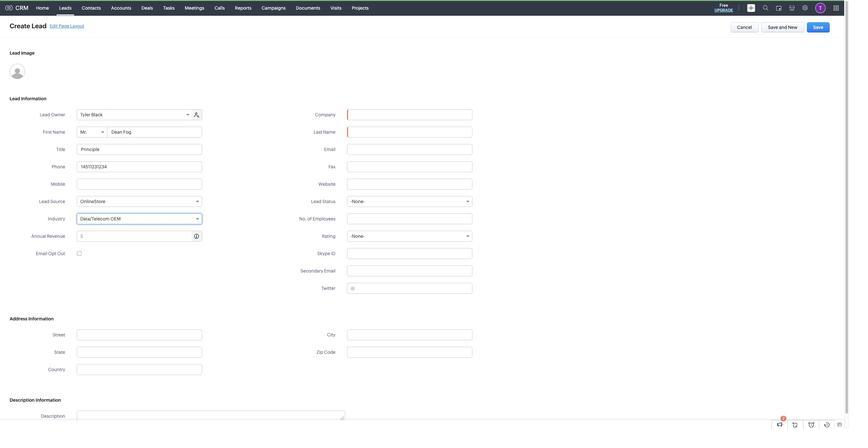 Task type: locate. For each thing, give the bounding box(es) containing it.
save button
[[807, 22, 830, 32]]

0 vertical spatial none-
[[352, 199, 365, 204]]

-none-
[[351, 199, 365, 204], [351, 234, 365, 239]]

-None- field
[[347, 196, 473, 207], [347, 231, 473, 242]]

create
[[10, 22, 30, 30]]

None field
[[347, 110, 472, 120], [77, 365, 202, 375], [347, 110, 472, 120], [77, 365, 202, 375]]

- right status
[[351, 199, 352, 204]]

documents link
[[291, 0, 325, 16]]

2 -none- from the top
[[351, 234, 365, 239]]

information for lead information
[[21, 96, 46, 101]]

None text field
[[347, 110, 472, 120], [108, 127, 202, 137], [77, 161, 202, 172], [347, 161, 473, 172], [77, 179, 202, 190], [347, 179, 473, 190], [84, 231, 202, 241], [347, 248, 473, 259], [77, 329, 202, 340], [347, 329, 473, 340], [77, 365, 202, 375], [347, 110, 472, 120], [108, 127, 202, 137], [77, 161, 202, 172], [347, 161, 473, 172], [77, 179, 202, 190], [347, 179, 473, 190], [84, 231, 202, 241], [347, 248, 473, 259], [77, 329, 202, 340], [347, 329, 473, 340], [77, 365, 202, 375]]

description information
[[10, 398, 61, 403]]

1 vertical spatial -
[[351, 234, 352, 239]]

1 - from the top
[[351, 199, 352, 204]]

information right address
[[28, 316, 54, 321]]

description for description
[[41, 414, 65, 419]]

lead left owner
[[40, 112, 50, 117]]

save
[[768, 25, 778, 30], [813, 25, 824, 30]]

name right first
[[53, 130, 65, 135]]

visits link
[[325, 0, 347, 16]]

contacts
[[82, 5, 101, 10]]

none-
[[352, 199, 365, 204], [352, 234, 365, 239]]

lead
[[32, 22, 47, 30], [10, 50, 20, 56], [10, 96, 20, 101], [40, 112, 50, 117], [39, 199, 49, 204], [311, 199, 321, 204]]

name for first name
[[53, 130, 65, 135]]

address
[[10, 316, 27, 321]]

save left and
[[768, 25, 778, 30]]

free
[[720, 3, 728, 8]]

image image
[[10, 64, 25, 79]]

description
[[10, 398, 35, 403], [41, 414, 65, 419]]

edit
[[50, 23, 58, 28]]

OnlineStore field
[[77, 196, 202, 207]]

lead source
[[39, 199, 65, 204]]

lead left image
[[10, 50, 20, 56]]

0 vertical spatial description
[[10, 398, 35, 403]]

none- right status
[[352, 199, 365, 204]]

information up lead owner
[[21, 96, 46, 101]]

0 horizontal spatial description
[[10, 398, 35, 403]]

employees
[[313, 216, 336, 221]]

-none- right rating at the left bottom of page
[[351, 234, 365, 239]]

projects
[[352, 5, 369, 10]]

1 -none- from the top
[[351, 199, 365, 204]]

None text field
[[347, 127, 473, 138], [77, 144, 202, 155], [347, 144, 473, 155], [347, 213, 473, 224], [347, 266, 473, 276], [356, 283, 472, 293], [77, 347, 202, 358], [347, 347, 473, 358], [77, 411, 345, 421], [347, 127, 473, 138], [77, 144, 202, 155], [347, 144, 473, 155], [347, 213, 473, 224], [347, 266, 473, 276], [356, 283, 472, 293], [77, 347, 202, 358], [347, 347, 473, 358], [77, 411, 345, 421]]

phone
[[52, 164, 65, 169]]

email opt out
[[36, 251, 65, 256]]

lead owner
[[40, 112, 65, 117]]

lead left status
[[311, 199, 321, 204]]

information down country
[[36, 398, 61, 403]]

skype
[[317, 251, 330, 256]]

mobile
[[51, 182, 65, 187]]

data/telecom oem
[[80, 216, 121, 221]]

save and new
[[768, 25, 798, 30]]

1 horizontal spatial description
[[41, 414, 65, 419]]

save inside button
[[813, 25, 824, 30]]

1 horizontal spatial name
[[323, 130, 336, 135]]

2 name from the left
[[323, 130, 336, 135]]

city
[[327, 332, 336, 338]]

2 vertical spatial information
[[36, 398, 61, 403]]

page
[[59, 23, 69, 28]]

save for save and new
[[768, 25, 778, 30]]

projects link
[[347, 0, 374, 16]]

black
[[91, 112, 103, 117]]

email left opt
[[36, 251, 47, 256]]

1 vertical spatial -none- field
[[347, 231, 473, 242]]

first name
[[43, 130, 65, 135]]

email for email opt out
[[36, 251, 47, 256]]

1 vertical spatial none-
[[352, 234, 365, 239]]

1 vertical spatial information
[[28, 316, 54, 321]]

1 vertical spatial email
[[36, 251, 47, 256]]

1 none- from the top
[[352, 199, 365, 204]]

1 vertical spatial description
[[41, 414, 65, 419]]

data/telecom
[[80, 216, 110, 221]]

name for last name
[[323, 130, 336, 135]]

company
[[315, 112, 336, 117]]

-
[[351, 199, 352, 204], [351, 234, 352, 239]]

save inside 'save and new' button
[[768, 25, 778, 30]]

lead down image
[[10, 96, 20, 101]]

calls
[[215, 5, 225, 10]]

campaigns
[[262, 5, 286, 10]]

skype id
[[317, 251, 336, 256]]

zip
[[317, 350, 323, 355]]

fax
[[329, 164, 336, 169]]

0 vertical spatial email
[[324, 147, 336, 152]]

2 - from the top
[[351, 234, 352, 239]]

0 vertical spatial information
[[21, 96, 46, 101]]

zip code
[[317, 350, 336, 355]]

state
[[54, 350, 65, 355]]

0 vertical spatial -
[[351, 199, 352, 204]]

visits
[[331, 5, 342, 10]]

1 horizontal spatial save
[[813, 25, 824, 30]]

meetings
[[185, 5, 204, 10]]

2 none- from the top
[[352, 234, 365, 239]]

tasks link
[[158, 0, 180, 16]]

- right rating at the left bottom of page
[[351, 234, 352, 239]]

rating
[[322, 234, 336, 239]]

create lead edit page layout
[[10, 22, 84, 30]]

-none- right status
[[351, 199, 365, 204]]

none- right rating at the left bottom of page
[[352, 234, 365, 239]]

save down profile element
[[813, 25, 824, 30]]

free upgrade
[[715, 3, 733, 13]]

0 vertical spatial -none- field
[[347, 196, 473, 207]]

email
[[324, 147, 336, 152], [36, 251, 47, 256], [324, 268, 336, 274]]

email for email
[[324, 147, 336, 152]]

lead left edit
[[32, 22, 47, 30]]

home
[[36, 5, 49, 10]]

annual
[[31, 234, 46, 239]]

and
[[779, 25, 787, 30]]

search element
[[759, 0, 772, 16]]

tyler black
[[80, 112, 103, 117]]

email up the twitter
[[324, 268, 336, 274]]

home link
[[31, 0, 54, 16]]

1 vertical spatial -none-
[[351, 234, 365, 239]]

lead image
[[10, 50, 35, 56]]

save for save
[[813, 25, 824, 30]]

1 -none- field from the top
[[347, 196, 473, 207]]

2 -none- field from the top
[[347, 231, 473, 242]]

0 horizontal spatial name
[[53, 130, 65, 135]]

- for lead status
[[351, 199, 352, 204]]

cancel
[[737, 25, 752, 30]]

information
[[21, 96, 46, 101], [28, 316, 54, 321], [36, 398, 61, 403]]

1 name from the left
[[53, 130, 65, 135]]

name
[[53, 130, 65, 135], [323, 130, 336, 135]]

first
[[43, 130, 52, 135]]

0 vertical spatial -none-
[[351, 199, 365, 204]]

0 horizontal spatial save
[[768, 25, 778, 30]]

email up fax
[[324, 147, 336, 152]]

lead left the source
[[39, 199, 49, 204]]

mr.
[[80, 130, 87, 135]]

id
[[331, 251, 336, 256]]

name right last
[[323, 130, 336, 135]]

none- for rating
[[352, 234, 365, 239]]

2 save from the left
[[813, 25, 824, 30]]

cancel button
[[731, 22, 759, 32]]

deals
[[142, 5, 153, 10]]

1 save from the left
[[768, 25, 778, 30]]



Task type: vqa. For each thing, say whether or not it's contained in the screenshot.
Calls link in the top of the page
yes



Task type: describe. For each thing, give the bounding box(es) containing it.
out
[[57, 251, 65, 256]]

lead information
[[10, 96, 46, 101]]

Mr. field
[[77, 127, 107, 137]]

profile element
[[812, 0, 830, 16]]

of
[[307, 216, 312, 221]]

leads
[[59, 5, 72, 10]]

calendar image
[[776, 5, 782, 10]]

twitter
[[321, 286, 336, 291]]

edit page layout link
[[50, 23, 84, 28]]

website
[[319, 182, 336, 187]]

title
[[56, 147, 65, 152]]

save and new button
[[762, 22, 804, 32]]

2
[[783, 417, 785, 420]]

secondary
[[301, 268, 323, 274]]

new
[[788, 25, 798, 30]]

revenue
[[47, 234, 65, 239]]

lead for lead status
[[311, 199, 321, 204]]

last name
[[314, 130, 336, 135]]

oem
[[110, 216, 121, 221]]

Tyler Black field
[[77, 110, 192, 120]]

last
[[314, 130, 322, 135]]

owner
[[51, 112, 65, 117]]

search image
[[763, 5, 769, 11]]

-none- field for rating
[[347, 231, 473, 242]]

@
[[351, 286, 355, 291]]

create menu image
[[747, 4, 755, 12]]

address information
[[10, 316, 54, 321]]

no.
[[299, 216, 307, 221]]

documents
[[296, 5, 320, 10]]

-none- for lead status
[[351, 199, 365, 204]]

street
[[53, 332, 65, 338]]

status
[[322, 199, 336, 204]]

create menu element
[[744, 0, 759, 16]]

contacts link
[[77, 0, 106, 16]]

information for address information
[[28, 316, 54, 321]]

accounts link
[[106, 0, 136, 16]]

tasks
[[163, 5, 175, 10]]

source
[[50, 199, 65, 204]]

meetings link
[[180, 0, 210, 16]]

opt
[[48, 251, 56, 256]]

2 vertical spatial email
[[324, 268, 336, 274]]

crm
[[15, 5, 28, 11]]

leads link
[[54, 0, 77, 16]]

deals link
[[136, 0, 158, 16]]

description for description information
[[10, 398, 35, 403]]

reports link
[[230, 0, 257, 16]]

secondary email
[[301, 268, 336, 274]]

no. of employees
[[299, 216, 336, 221]]

$
[[80, 234, 83, 239]]

annual revenue
[[31, 234, 65, 239]]

accounts
[[111, 5, 131, 10]]

reports
[[235, 5, 251, 10]]

country
[[48, 367, 65, 372]]

lead status
[[311, 199, 336, 204]]

lead for lead owner
[[40, 112, 50, 117]]

-none- for rating
[[351, 234, 365, 239]]

lead for lead source
[[39, 199, 49, 204]]

lead for lead information
[[10, 96, 20, 101]]

-none- field for lead status
[[347, 196, 473, 207]]

onlinestore
[[80, 199, 105, 204]]

Data/Telecom OEM field
[[77, 213, 202, 224]]

code
[[324, 350, 336, 355]]

image
[[21, 50, 35, 56]]

upgrade
[[715, 8, 733, 13]]

crm link
[[5, 5, 28, 11]]

tyler
[[80, 112, 90, 117]]

industry
[[48, 216, 65, 221]]

none- for lead status
[[352, 199, 365, 204]]

calls link
[[210, 0, 230, 16]]

information for description information
[[36, 398, 61, 403]]

- for rating
[[351, 234, 352, 239]]

profile image
[[816, 3, 826, 13]]

lead for lead image
[[10, 50, 20, 56]]

layout
[[70, 23, 84, 28]]

campaigns link
[[257, 0, 291, 16]]



